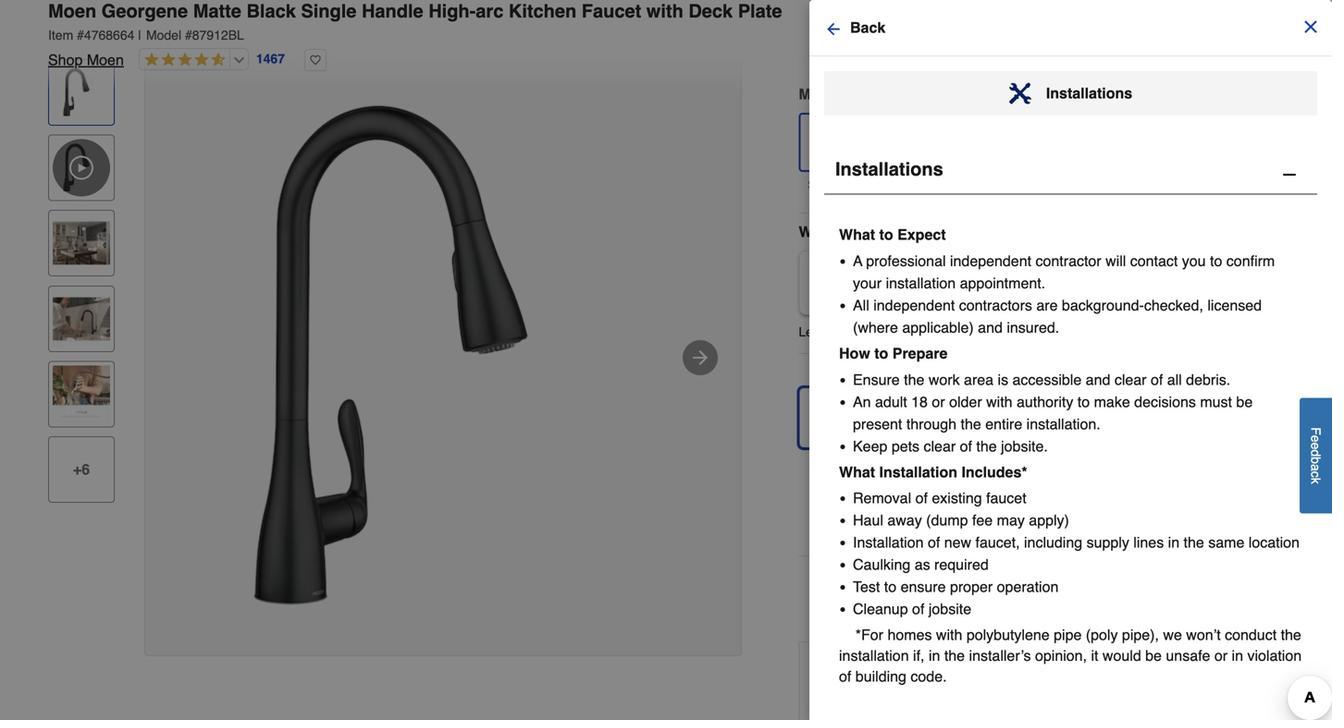 Task type: describe. For each thing, give the bounding box(es) containing it.
free
[[1204, 678, 1226, 693]]

free
[[832, 467, 867, 482]]

spot resist stainless image
[[870, 118, 918, 166]]

charge.
[[866, 697, 910, 712]]

what to expect a professional independent contractor will contact you to confirm your installation appointment. all independent contractors are background-checked, licensed (where applicable) and insured. how to prepare ensure the work area is accessible and clear of all debris. an adult 18 or older with authority to make decisions must be present through the entire installation. keep pets clear of the jobsite. what installation includes* removal of existing faucet haul away (dump fee may apply) installation of new faucet, including supply lines in the same location caulking as required test to ensure proper operation cleanup of jobsite *for homes with polybutylene pipe (poly pipe), we won't conduct the installation if, in the installer's opinion, it would be unsafe or in violation of building code.
[[839, 226, 1302, 686]]

1 e from the top
[[1309, 436, 1324, 443]]

stores
[[878, 522, 910, 535]]

0 vertical spatial easy
[[1189, 0, 1216, 5]]

| inside moen georgene matte black single handle high-arc kitchen faucet with deck plate item # 4768664 | model # 87912bl
[[138, 28, 142, 43]]

to down "learn more about installation ."
[[875, 345, 889, 362]]

1467
[[256, 52, 285, 66]]

$199.00
[[808, 179, 849, 192]]

are
[[1037, 297, 1058, 314]]

of left new
[[928, 535, 940, 552]]

black for color/finish
[[1033, 86, 1070, 103]]

ensure
[[853, 371, 900, 388]]

for
[[1063, 0, 1078, 5]]

to up soon
[[1078, 394, 1090, 411]]

1 vertical spatial moen
[[87, 51, 124, 68]]

reflex: equipped with the reflex system for smooth operation, easy movement and secure docking of the pulldown/pullout spray head temperature control: one-handle lever handle makes it easy to adjust the water
[[814, 0, 1284, 59]]

assembly image
[[1009, 82, 1032, 105]]

it inside what to expect a professional independent contractor will contact you to confirm your installation appointment. all independent contractors are background-checked, licensed (where applicable) and insured. how to prepare ensure the work area is accessible and clear of all debris. an adult 18 or older with authority to make decisions must be present through the entire installation. keep pets clear of the jobsite. what installation includes* removal of existing faucet haul away (dump fee may apply) installation of new faucet, including supply lines in the same location caulking as required test to ensure proper operation cleanup of jobsite *for homes with polybutylene pipe (poly pipe), we won't conduct the installation if, in the installer's opinion, it would be unsafe or in violation of building code.
[[1091, 648, 1099, 665]]

to inside easy & free returns return your new, unused item in-store or ship it back to us free of charge.
[[1172, 678, 1183, 693]]

check
[[813, 522, 844, 535]]

87912bl
[[192, 28, 244, 43]]

secure
[[839, 8, 878, 23]]

system
[[1018, 0, 1059, 5]]

color/finish
[[897, 86, 983, 103]]

shop
[[48, 51, 83, 68]]

ship
[[1104, 678, 1128, 693]]

black for georgene
[[247, 0, 296, 22]]

lowe's
[[1014, 467, 1054, 482]]

$169.00
[[874, 177, 914, 190]]

of up mission in the right bottom of the page
[[960, 438, 972, 455]]

your inside what to expect a professional independent contractor will contact you to confirm your installation appointment. all independent contractors are background-checked, licensed (where applicable) and insured. how to prepare ensure the work area is accessible and clear of all debris. an adult 18 or older with authority to make decisions must be present through the entire installation. keep pets clear of the jobsite. what installation includes* removal of existing faucet haul away (dump fee may apply) installation of new faucet, including supply lines in the same location caulking as required test to ensure proper operation cleanup of jobsite *for homes with polybutylene pipe (poly pipe), we won't conduct the installation if, in the installer's opinion, it would be unsafe or in violation of building code.
[[853, 275, 882, 292]]

model
[[146, 28, 181, 43]]

through
[[907, 416, 957, 433]]

0 vertical spatial clear
[[1115, 371, 1147, 388]]

handle
[[362, 0, 423, 22]]

learn
[[799, 325, 832, 340]]

chat invite button image
[[1248, 653, 1305, 709]]

expect
[[898, 226, 946, 243]]

installation inside installation $208.00/ea
[[830, 265, 899, 280]]

back
[[850, 19, 886, 36]]

manufacturer
[[799, 86, 893, 103]]

must
[[1200, 394, 1233, 411]]

of inside reflex: equipped with the reflex system for smooth operation, easy movement and secure docking of the pulldown/pullout spray head temperature control: one-handle lever handle makes it easy to adjust the water
[[930, 8, 940, 23]]

item
[[1014, 678, 1039, 693]]

in right lines
[[1168, 535, 1180, 552]]

haul
[[853, 512, 884, 529]]

homes
[[888, 627, 932, 644]]

1 title image from the top
[[53, 64, 110, 121]]

new,
[[938, 678, 964, 693]]

code.
[[911, 669, 947, 686]]

easy & free returns return your new, unused item in-store or ship it back to us free of charge.
[[866, 660, 1241, 712]]

to right you
[[1210, 253, 1223, 270]]

control:
[[914, 26, 981, 41]]

b
[[1309, 457, 1324, 465]]

2 handle from the left
[[1088, 26, 1127, 41]]

matte black image
[[804, 119, 853, 167]]

installation up 7 in stock aisle 43 | bay 13
[[880, 464, 958, 481]]

existing
[[932, 490, 982, 507]]

polybutylene
[[967, 627, 1050, 644]]

moen inside moen georgene matte black single handle high-arc kitchen faucet with deck plate item # 4768664 | model # 87912bl
[[48, 0, 96, 22]]

all
[[1168, 371, 1182, 388]]

within
[[846, 418, 874, 431]]

how
[[839, 345, 871, 362]]

the up 18
[[904, 371, 925, 388]]

what down keep
[[839, 464, 875, 481]]

hrs
[[887, 418, 902, 431]]

3 title image from the top
[[53, 290, 110, 348]]

in-
[[1042, 678, 1057, 693]]

Stepper number input field with increment and decrement buttons number field
[[849, 572, 901, 624]]

with down is
[[986, 394, 1013, 411]]

an
[[853, 394, 871, 411]]

to down caulking
[[884, 579, 897, 596]]

2 title image from the top
[[53, 215, 110, 272]]

(poly
[[1086, 627, 1118, 644]]

close image
[[1302, 18, 1320, 36]]

of down at
[[916, 490, 928, 507]]

it inside easy & free returns return your new, unused item in-store or ship it back to us free of charge.
[[1131, 678, 1138, 693]]

as
[[1061, 418, 1074, 431]]

the up control:
[[944, 8, 962, 23]]

1 horizontal spatial and
[[978, 319, 1003, 336]]

1 handle from the left
[[1014, 26, 1052, 41]]

fee
[[972, 512, 993, 529]]

pipe
[[1054, 627, 1082, 644]]

jobsite
[[929, 601, 972, 618]]

what for what we offer
[[799, 224, 835, 241]]

supply
[[1087, 535, 1130, 552]]

shop moen
[[48, 51, 124, 68]]

returns
[[944, 660, 993, 675]]

| inside 7 in stock aisle 43 | bay 13
[[945, 493, 949, 508]]

plus image
[[916, 589, 935, 607]]

the up violation on the right
[[1281, 627, 1302, 644]]

removal
[[853, 490, 912, 507]]

of down ensure on the right of page
[[912, 601, 925, 618]]

us
[[1187, 678, 1201, 693]]

pickup inside pickup within 3 hrs
[[811, 398, 853, 413]]

f e e d b a c k
[[1309, 428, 1324, 485]]

0 vertical spatial installation
[[886, 275, 956, 292]]

installation up caulking
[[853, 535, 924, 552]]

apply)
[[1029, 512, 1070, 529]]

more
[[836, 325, 865, 340]]

with down jobsite
[[936, 627, 963, 644]]

delivery
[[1061, 398, 1111, 413]]

offer
[[865, 224, 901, 241]]

we
[[839, 224, 861, 241]]

3
[[878, 418, 884, 431]]

*for
[[856, 627, 884, 644]]

with inside moen georgene matte black single handle high-arc kitchen faucet with deck plate item # 4768664 | model # 87912bl
[[647, 0, 684, 22]]

7 in stock aisle 43 | bay 13
[[832, 492, 994, 508]]

in right if,
[[929, 648, 941, 665]]

1 vertical spatial easy
[[1182, 26, 1209, 41]]

licensed
[[1208, 297, 1262, 314]]

1 vertical spatial be
[[1146, 648, 1162, 665]]

pipe),
[[1122, 627, 1159, 644]]

2 e from the top
[[1309, 443, 1324, 450]]

older
[[949, 394, 982, 411]]

work
[[929, 371, 960, 388]]

proper
[[950, 579, 993, 596]]

4768664
[[84, 28, 135, 43]]

makes
[[1130, 26, 1168, 41]]

1 vertical spatial installation
[[839, 648, 909, 665]]

1 horizontal spatial be
[[1237, 394, 1253, 411]]

2 # from the left
[[185, 28, 192, 43]]

the up new,
[[945, 648, 965, 665]]

a
[[853, 253, 863, 270]]

valley
[[976, 467, 1010, 482]]

your inside easy & free returns return your new, unused item in-store or ship it back to us free of charge.
[[909, 678, 934, 693]]

matte for georgene
[[193, 0, 241, 22]]

contact
[[1131, 253, 1178, 270]]

it inside reflex: equipped with the reflex system for smooth operation, easy movement and secure docking of the pulldown/pullout spray head temperature control: one-handle lever handle makes it easy to adjust the water
[[1172, 26, 1178, 41]]



Task type: vqa. For each thing, say whether or not it's contained in the screenshot.
area
yes



Task type: locate. For each thing, give the bounding box(es) containing it.
0 horizontal spatial #
[[77, 28, 84, 43]]

0 horizontal spatial |
[[138, 28, 142, 43]]

water
[[814, 44, 845, 59]]

be right the must
[[1237, 394, 1253, 411]]

moen up item
[[48, 0, 96, 22]]

as right soon
[[1104, 418, 1116, 431]]

0 horizontal spatial handle
[[1014, 26, 1052, 41]]

the right adjust
[[1266, 26, 1284, 41]]

black right assembly icon
[[1033, 86, 1070, 103]]

installations down lever
[[1046, 85, 1133, 102]]

title image
[[53, 64, 110, 121], [53, 215, 110, 272], [53, 290, 110, 348], [53, 366, 110, 423]]

cleanup
[[853, 601, 908, 618]]

operation
[[997, 579, 1059, 596]]

your down "free"
[[909, 678, 934, 693]]

what for what to expect a professional independent contractor will contact you to confirm your installation appointment. all independent contractors are background-checked, licensed (where applicable) and insured. how to prepare ensure the work area is accessible and clear of all debris. an adult 18 or older with authority to make decisions must be present through the entire installation. keep pets clear of the jobsite. what installation includes* removal of existing faucet haul away (dump fee may apply) installation of new faucet, including supply lines in the same location caulking as required test to ensure proper operation cleanup of jobsite *for homes with polybutylene pipe (poly pipe), we won't conduct the installation if, in the installer's opinion, it would be unsafe or in violation of building code.
[[839, 226, 875, 243]]

deck
[[689, 0, 733, 22]]

manufacturer color/finish matte black
[[799, 86, 1070, 103]]

background-
[[1062, 297, 1145, 314]]

keep
[[853, 438, 888, 455]]

1 vertical spatial and
[[978, 319, 1003, 336]]

decisions
[[1135, 394, 1196, 411]]

with inside reflex: equipped with the reflex system for smooth operation, easy movement and secure docking of the pulldown/pullout spray head temperature control: one-handle lever handle makes it easy to adjust the water
[[930, 0, 953, 5]]

in right 7
[[843, 492, 853, 507]]

(dump
[[926, 512, 968, 529]]

return
[[866, 678, 905, 693]]

1 horizontal spatial #
[[185, 28, 192, 43]]

you
[[1182, 253, 1206, 270]]

1 horizontal spatial matte
[[992, 86, 1029, 103]]

clear up make
[[1115, 371, 1147, 388]]

check other stores
[[813, 522, 910, 535]]

f e e d b a c k button
[[1300, 398, 1332, 514]]

clear down 'through'
[[924, 438, 956, 455]]

what left we
[[799, 224, 835, 241]]

may
[[997, 512, 1025, 529]]

and up make
[[1086, 371, 1111, 388]]

stock
[[857, 492, 889, 507]]

0 horizontal spatial black
[[247, 0, 296, 22]]

0 vertical spatial moen
[[48, 0, 96, 22]]

it
[[1172, 26, 1178, 41], [1091, 648, 1099, 665], [1131, 678, 1138, 693]]

2 vertical spatial and
[[1086, 371, 1111, 388]]

pickup up removal
[[870, 467, 909, 482]]

and
[[814, 8, 835, 23], [978, 319, 1003, 336], [1086, 371, 1111, 388]]

to inside reflex: equipped with the reflex system for smooth operation, easy movement and secure docking of the pulldown/pullout spray head temperature control: one-handle lever handle makes it easy to adjust the water
[[1213, 26, 1224, 41]]

0 vertical spatial it
[[1172, 26, 1178, 41]]

1 horizontal spatial black
[[1033, 86, 1070, 103]]

0 horizontal spatial your
[[853, 275, 882, 292]]

installer's
[[969, 648, 1031, 665]]

of left all
[[1151, 371, 1163, 388]]

black
[[247, 0, 296, 22], [1033, 86, 1070, 103]]

$208.00/ea
[[811, 287, 876, 302]]

and right . on the right
[[978, 319, 1003, 336]]

easy right 'makes'
[[1182, 26, 1209, 41]]

1 horizontal spatial as
[[1104, 418, 1116, 431]]

black inside moen georgene matte black single handle high-arc kitchen faucet with deck plate item # 4768664 | model # 87912bl
[[247, 0, 296, 22]]

independent up appointment.
[[950, 253, 1032, 270]]

minus image
[[1281, 164, 1299, 186]]

0 vertical spatial and
[[814, 8, 835, 23]]

adult
[[875, 394, 907, 411]]

0 vertical spatial or
[[932, 394, 945, 411]]

clear
[[1115, 371, 1147, 388], [924, 438, 956, 455]]

easy right operation,
[[1189, 0, 1216, 5]]

0 horizontal spatial it
[[1091, 648, 1099, 665]]

option group containing pickup
[[791, 380, 1292, 456]]

1 vertical spatial or
[[1215, 648, 1228, 665]]

matte inside moen georgene matte black single handle high-arc kitchen faucet with deck plate item # 4768664 | model # 87912bl
[[193, 0, 241, 22]]

installation up the $208.00/ea
[[830, 265, 899, 280]]

| left model
[[138, 28, 142, 43]]

the up "includes*"
[[977, 438, 997, 455]]

present
[[853, 416, 903, 433]]

installation
[[886, 275, 956, 292], [839, 648, 909, 665]]

as inside 'delivery as soon as'
[[1104, 418, 1116, 431]]

0 horizontal spatial or
[[932, 394, 945, 411]]

free pickup at mission valley lowe's
[[832, 467, 1054, 482]]

of up control:
[[930, 8, 940, 23]]

as up ensure on the right of page
[[915, 557, 931, 574]]

(where
[[853, 319, 898, 336]]

0 horizontal spatial clear
[[924, 438, 956, 455]]

| right 43
[[945, 493, 949, 508]]

0 vertical spatial pickup
[[811, 398, 853, 413]]

required
[[935, 557, 989, 574]]

1 horizontal spatial pickup
[[870, 467, 909, 482]]

or down 'won't' on the right of the page
[[1215, 648, 1228, 665]]

ensure
[[901, 579, 946, 596]]

of left "building"
[[839, 669, 852, 686]]

0 vertical spatial independent
[[950, 253, 1032, 270]]

0 vertical spatial |
[[138, 28, 142, 43]]

handle down pulldown/pullout
[[1014, 26, 1052, 41]]

at
[[913, 467, 924, 482]]

spray
[[1062, 8, 1094, 23]]

1 horizontal spatial |
[[945, 493, 949, 508]]

matte down one-
[[992, 86, 1029, 103]]

pets
[[892, 438, 920, 455]]

installation $208.00/ea
[[811, 265, 899, 302]]

aisle
[[893, 493, 924, 508]]

and down reflex:
[[814, 8, 835, 23]]

prepare
[[893, 345, 948, 362]]

it right 'makes'
[[1172, 26, 1178, 41]]

2 horizontal spatial and
[[1086, 371, 1111, 388]]

heart outline image
[[304, 49, 327, 71]]

installations
[[1046, 85, 1133, 102], [836, 159, 944, 180]]

installation.
[[1027, 416, 1101, 433]]

arc
[[476, 0, 504, 22]]

building
[[856, 669, 907, 686]]

insured.
[[1007, 319, 1060, 336]]

arrow right image
[[689, 347, 712, 369]]

# right item
[[77, 28, 84, 43]]

1 vertical spatial clear
[[924, 438, 956, 455]]

to left us
[[1172, 678, 1183, 693]]

4.6 stars image
[[140, 52, 226, 69]]

moen
[[48, 0, 96, 22], [87, 51, 124, 68]]

moen down 4768664
[[87, 51, 124, 68]]

moen georgene matte black single handle high-arc kitchen faucet with deck plate item # 4768664 | model # 87912bl
[[48, 0, 782, 43]]

0 horizontal spatial and
[[814, 8, 835, 23]]

to up professional
[[880, 226, 894, 243]]

1 # from the left
[[77, 28, 84, 43]]

it down (poly
[[1091, 648, 1099, 665]]

0 vertical spatial your
[[853, 275, 882, 292]]

would
[[1103, 648, 1142, 665]]

1 vertical spatial pickup
[[870, 467, 909, 482]]

area
[[964, 371, 994, 388]]

won't
[[1187, 627, 1221, 644]]

0 vertical spatial installations
[[1046, 85, 1133, 102]]

1 vertical spatial |
[[945, 493, 949, 508]]

reflex:
[[814, 0, 868, 5]]

learn more about installation .
[[799, 325, 970, 340]]

2 vertical spatial it
[[1131, 678, 1138, 693]]

installations up 'offer'
[[836, 159, 944, 180]]

as inside what to expect a professional independent contractor will contact you to confirm your installation appointment. all independent contractors are background-checked, licensed (where applicable) and insured. how to prepare ensure the work area is accessible and clear of all debris. an adult 18 or older with authority to make decisions must be present through the entire installation. keep pets clear of the jobsite. what installation includes* removal of existing faucet haul away (dump fee may apply) installation of new faucet, including supply lines in the same location caulking as required test to ensure proper operation cleanup of jobsite *for homes with polybutylene pipe (poly pipe), we won't conduct the installation if, in the installer's opinion, it would be unsafe or in violation of building code.
[[915, 557, 931, 574]]

13
[[980, 493, 994, 508]]

in inside 7 in stock aisle 43 | bay 13
[[843, 492, 853, 507]]

item number 4 7 6 8 6 6 4 and model number 8 7 9 1 2 b l element
[[48, 26, 1284, 44]]

be down pipe),
[[1146, 648, 1162, 665]]

installation down professional
[[886, 275, 956, 292]]

arrow left image
[[824, 20, 843, 38]]

1 horizontal spatial clear
[[1115, 371, 1147, 388]]

check other stores button
[[813, 519, 910, 538]]

installation up prepare at the right of page
[[905, 325, 967, 340]]

mission
[[928, 467, 972, 482]]

the down older
[[961, 416, 982, 433]]

unused
[[968, 678, 1010, 693]]

0 horizontal spatial installations
[[836, 159, 944, 180]]

test
[[853, 579, 880, 596]]

head
[[1097, 8, 1126, 23]]

1 horizontal spatial or
[[1089, 678, 1100, 693]]

with up item number 4 7 6 8 6 6 4 and model number 8 7 9 1 2 b l element
[[647, 0, 684, 22]]

about
[[869, 325, 901, 340]]

appointment.
[[960, 275, 1046, 292]]

smooth
[[1082, 0, 1124, 5]]

faucet,
[[976, 535, 1020, 552]]

with
[[930, 0, 953, 5], [647, 0, 684, 22], [986, 394, 1013, 411], [936, 627, 963, 644]]

0 horizontal spatial as
[[915, 557, 931, 574]]

high-
[[429, 0, 476, 22]]

d
[[1309, 450, 1324, 457]]

pickup within 3 hrs
[[811, 398, 902, 431]]

including
[[1024, 535, 1083, 552]]

caulking
[[853, 557, 911, 574]]

e up d
[[1309, 436, 1324, 443]]

0 horizontal spatial matte
[[193, 0, 241, 22]]

0 vertical spatial matte
[[193, 0, 241, 22]]

of inside easy & free returns return your new, unused item in-store or ship it back to us free of charge.
[[1230, 678, 1241, 693]]

faucet
[[986, 490, 1027, 507]]

away
[[888, 512, 922, 529]]

1 vertical spatial independent
[[874, 297, 955, 314]]

lines
[[1134, 535, 1164, 552]]

0 horizontal spatial pickup
[[811, 398, 853, 413]]

installation down "*for"
[[839, 648, 909, 665]]

1 vertical spatial as
[[915, 557, 931, 574]]

# right model
[[185, 28, 192, 43]]

1 vertical spatial it
[[1091, 648, 1099, 665]]

with up control:
[[930, 0, 953, 5]]

0 horizontal spatial be
[[1146, 648, 1162, 665]]

it right ship
[[1131, 678, 1138, 693]]

+6 button
[[48, 437, 115, 503]]

0 vertical spatial be
[[1237, 394, 1253, 411]]

1 vertical spatial installations
[[836, 159, 944, 180]]

applicable)
[[903, 319, 974, 336]]

and inside reflex: equipped with the reflex system for smooth operation, easy movement and secure docking of the pulldown/pullout spray head temperature control: one-handle lever handle makes it easy to adjust the water
[[814, 8, 835, 23]]

item
[[48, 28, 73, 43]]

1 vertical spatial your
[[909, 678, 934, 693]]

0 vertical spatial as
[[1104, 418, 1116, 431]]

1 vertical spatial black
[[1033, 86, 1070, 103]]

or inside easy & free returns return your new, unused item in-store or ship it back to us free of charge.
[[1089, 678, 1100, 693]]

black up "1467"
[[247, 0, 296, 22]]

accessible
[[1013, 371, 1082, 388]]

the left "same"
[[1184, 535, 1205, 552]]

other
[[847, 522, 875, 535]]

0 vertical spatial black
[[247, 0, 296, 22]]

e
[[1309, 436, 1324, 443], [1309, 443, 1324, 450]]

location
[[1249, 535, 1300, 552]]

43
[[927, 493, 942, 508]]

pickup up within
[[811, 398, 853, 413]]

to left adjust
[[1213, 26, 1224, 41]]

we
[[1164, 627, 1182, 644]]

1 horizontal spatial handle
[[1088, 26, 1127, 41]]

e up b
[[1309, 443, 1324, 450]]

confirm
[[1227, 253, 1275, 270]]

professional
[[866, 253, 946, 270]]

faucet
[[582, 0, 641, 22]]

matte for color/finish
[[992, 86, 1029, 103]]

2 horizontal spatial or
[[1215, 648, 1228, 665]]

store
[[1057, 678, 1085, 693]]

option group
[[791, 380, 1292, 456]]

your up all
[[853, 275, 882, 292]]

or left ship
[[1089, 678, 1100, 693]]

delivery as soon as
[[1061, 398, 1119, 431]]

of right free
[[1230, 678, 1241, 693]]

includes*
[[962, 464, 1028, 481]]

handle down head on the top of page
[[1088, 26, 1127, 41]]

contractors
[[959, 297, 1033, 314]]

in down conduct on the right bottom of the page
[[1232, 648, 1244, 665]]

1 horizontal spatial installations
[[1046, 85, 1133, 102]]

what up a
[[839, 226, 875, 243]]

2 horizontal spatial it
[[1172, 26, 1178, 41]]

1 vertical spatial matte
[[992, 86, 1029, 103]]

4 title image from the top
[[53, 366, 110, 423]]

or right 18
[[932, 394, 945, 411]]

matte up 87912bl
[[193, 0, 241, 22]]

2 vertical spatial or
[[1089, 678, 1100, 693]]

independent up applicable) on the right top of the page
[[874, 297, 955, 314]]

1 horizontal spatial your
[[909, 678, 934, 693]]

the left 'reflex'
[[956, 0, 974, 5]]

opinion,
[[1035, 648, 1087, 665]]

1 horizontal spatial it
[[1131, 678, 1138, 693]]



